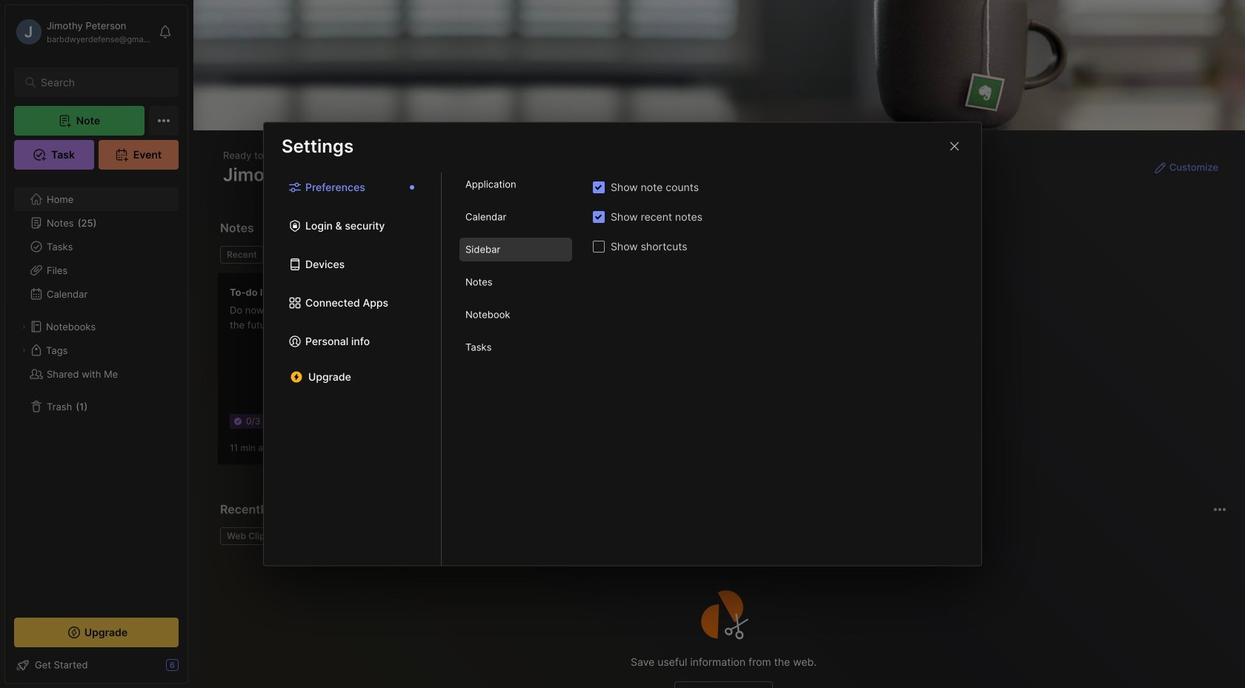 Task type: vqa. For each thing, say whether or not it's contained in the screenshot.
the topmost Notebook
no



Task type: locate. For each thing, give the bounding box(es) containing it.
tab list
[[264, 173, 442, 566], [442, 173, 590, 566], [220, 246, 881, 264]]

expand notebooks image
[[19, 323, 28, 331]]

None checkbox
[[593, 182, 605, 194]]

Search text field
[[41, 76, 159, 90]]

tree
[[5, 179, 188, 605]]

close image
[[946, 138, 964, 155]]

None search field
[[41, 73, 159, 91]]

row group
[[217, 273, 1246, 475]]

tab
[[460, 173, 573, 197], [460, 205, 573, 229], [460, 238, 573, 262], [220, 246, 264, 264], [270, 246, 330, 264], [460, 271, 573, 294], [460, 303, 573, 327], [460, 336, 573, 360], [220, 528, 277, 546]]

expand tags image
[[19, 346, 28, 355]]

None checkbox
[[593, 211, 605, 223], [593, 241, 605, 253], [593, 211, 605, 223], [593, 241, 605, 253]]

none search field inside main element
[[41, 73, 159, 91]]



Task type: describe. For each thing, give the bounding box(es) containing it.
tree inside main element
[[5, 179, 188, 605]]

main element
[[0, 0, 193, 689]]



